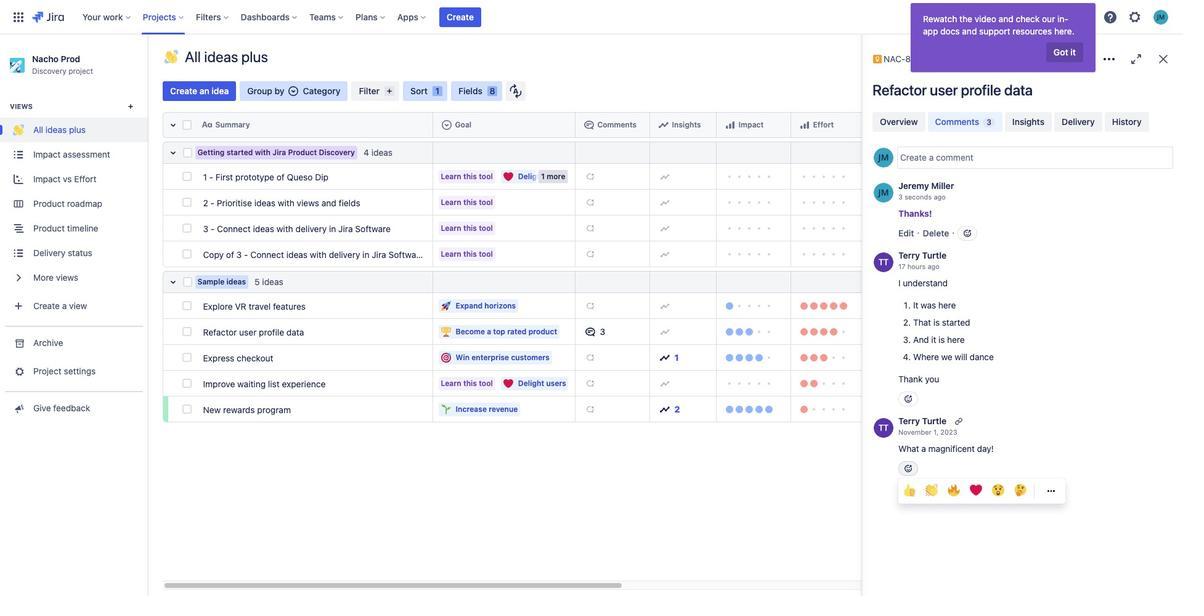 Task type: locate. For each thing, give the bounding box(es) containing it.
1 horizontal spatial delivery
[[1062, 116, 1095, 127]]

create for create an idea
[[170, 86, 197, 96]]

1 horizontal spatial :heart: image
[[970, 485, 982, 497]]

0 vertical spatial add reaction image
[[963, 229, 973, 238]]

comments up comment
[[935, 116, 979, 127]]

ago inside jeremy miller 3 seconds ago
[[934, 193, 946, 201]]

4 tool from the top
[[479, 249, 493, 258]]

impact vs effort
[[33, 174, 96, 185]]

delight for improve waiting list experience
[[518, 379, 544, 388]]

1 vertical spatial 2
[[674, 404, 680, 414]]

it for got
[[1070, 47, 1076, 57]]

3
[[987, 118, 991, 127], [898, 193, 903, 201], [203, 223, 208, 234], [236, 249, 242, 260], [600, 326, 605, 337]]

it for and
[[931, 335, 936, 345]]

main content
[[0, 3, 1183, 596]]

1 vertical spatial data
[[286, 327, 304, 337]]

what a magnificent day!
[[898, 444, 994, 454]]

1 vertical spatial insights image
[[660, 405, 669, 414]]

connect down prioritise
[[217, 223, 251, 234]]

0 horizontal spatial data
[[286, 327, 304, 337]]

1 ・ from the left
[[914, 228, 923, 238]]

delight down customers
[[518, 379, 544, 388]]

delivery status link
[[0, 241, 148, 266]]

1 turtle from the top
[[922, 250, 946, 261]]

2 turtle from the top
[[922, 416, 946, 426]]

connect up 5 ideas
[[250, 249, 284, 260]]

help image
[[1103, 10, 1118, 24]]

1 terry from the top
[[898, 250, 920, 261]]

terry inside terry turtle 17 hours ago
[[898, 250, 920, 261]]

views down queso
[[297, 197, 319, 208]]

all up impact assessment
[[33, 125, 43, 135]]

win
[[456, 353, 470, 362]]

1 horizontal spatial insights button
[[1005, 112, 1052, 132]]

2 - prioritise ideas with views and fields
[[203, 197, 360, 208]]

0 horizontal spatial add reaction image
[[903, 394, 913, 404]]

0 horizontal spatial views
[[56, 273, 78, 283]]

refactor user profile data
[[872, 81, 1033, 99], [203, 327, 304, 337]]

1,
[[933, 428, 939, 436]]

2 vertical spatial impact
[[33, 174, 61, 185]]

jira product discovery navigation element
[[0, 35, 148, 596]]

data down features
[[286, 327, 304, 337]]

0 horizontal spatial effort
[[74, 174, 96, 185]]

delivery down fields
[[329, 249, 360, 260]]

5 learn this tool from the top
[[441, 379, 493, 388]]

Search field
[[949, 7, 1072, 27]]

0 vertical spatial all ideas plus
[[185, 48, 268, 65]]

delivery inside jira product discovery navigation element
[[33, 248, 65, 258]]

turtle inside terry turtle 17 hours ago
[[922, 250, 946, 261]]

support
[[979, 26, 1010, 36]]

2 delight users from the top
[[518, 379, 566, 388]]

impact image
[[725, 120, 735, 130]]

and down "the"
[[962, 26, 977, 36]]

0 horizontal spatial 8
[[490, 86, 495, 96]]

1 vertical spatial :wave: image
[[13, 125, 24, 136]]

insights button left impact image
[[655, 115, 711, 135]]

improve
[[203, 379, 235, 389]]

0 horizontal spatial delivery
[[33, 248, 65, 258]]

app
[[923, 26, 938, 36]]

expand image
[[1129, 52, 1144, 67]]

archive button
[[0, 331, 148, 356]]

delivery status
[[33, 248, 92, 258]]

terry up november
[[898, 416, 920, 426]]

:wave: image down views on the left of page
[[13, 125, 24, 136]]

1 vertical spatial of
[[226, 249, 234, 260]]

insights image down 1 button
[[660, 405, 669, 414]]

plans button
[[352, 7, 390, 27]]

3 learn from the top
[[441, 223, 461, 233]]

learn for copy of 3 - connect ideas with delivery in jira software
[[441, 249, 461, 258]]

1 vertical spatial users
[[546, 379, 566, 388]]

delivery
[[1062, 116, 1095, 127], [33, 248, 65, 258]]

4 learn from the top
[[441, 249, 461, 258]]

a for view
[[62, 301, 67, 311]]

comments image
[[585, 327, 595, 337]]

0 vertical spatial delight
[[518, 172, 544, 181]]

insights image
[[660, 353, 669, 363], [660, 405, 669, 414]]

create down more
[[33, 301, 60, 311]]

1 vertical spatial delivery
[[33, 248, 65, 258]]

- for prioritise
[[210, 197, 214, 208]]

delivery left history
[[1062, 116, 1095, 127]]

2 vertical spatial and
[[321, 197, 336, 208]]

this for copy of 3 - connect ideas with delivery in jira software
[[463, 249, 477, 258]]

filter
[[359, 86, 380, 96]]

- for connect
[[211, 223, 215, 234]]

1 vertical spatial impact
[[33, 149, 61, 160]]

of right 'copy'
[[226, 249, 234, 260]]

3 tool from the top
[[479, 223, 493, 233]]

1 vertical spatial in
[[362, 249, 369, 260]]

0 vertical spatial delight users
[[518, 172, 566, 181]]

delivery up copy of 3 - connect ideas with delivery in jira software
[[295, 223, 327, 234]]

data down resources
[[1004, 81, 1033, 99]]

1 users from the top
[[546, 172, 566, 181]]

:rocket: image
[[441, 301, 451, 311]]

impact for impact vs effort
[[33, 174, 61, 185]]

:wave: image right current project sidebar icon
[[165, 50, 178, 63]]

tab list
[[871, 111, 1174, 133]]

4
[[364, 147, 369, 158], [364, 147, 369, 158]]

1 cell from the left
[[433, 112, 575, 138]]

:dart: image
[[441, 353, 451, 363], [441, 353, 451, 363]]

1 vertical spatial and
[[962, 26, 977, 36]]

terry turtle
[[898, 416, 946, 426]]

group
[[247, 86, 272, 96]]

1 horizontal spatial all ideas plus
[[185, 48, 268, 65]]

become a top rated product
[[456, 327, 557, 336]]

current project sidebar image
[[134, 49, 161, 74]]

- up 'copy'
[[211, 223, 215, 234]]

software
[[355, 223, 391, 234], [389, 249, 424, 260]]

getting started with jira product discovery
[[197, 148, 355, 157], [197, 148, 355, 157]]

our
[[1042, 14, 1055, 24]]

what
[[898, 444, 919, 454]]

add reaction image down thank
[[903, 394, 913, 404]]

more views link
[[0, 266, 148, 290]]

insights image inside 1 button
[[660, 353, 669, 363]]

4 learn this tool from the top
[[441, 249, 493, 258]]

create left an
[[170, 86, 197, 96]]

here up where we will dance
[[947, 335, 965, 345]]

0 horizontal spatial :heart: image
[[503, 379, 513, 388]]

0 vertical spatial terry
[[898, 250, 920, 261]]

product roadmap
[[33, 199, 102, 209]]

impact up impact vs effort
[[33, 149, 61, 160]]

1 right sort at top left
[[435, 86, 439, 96]]

explore vr travel features
[[203, 301, 306, 311]]

2 tool from the top
[[479, 197, 493, 207]]

insights image
[[658, 120, 668, 130]]

1 delight from the top
[[518, 172, 544, 181]]

0 vertical spatial and
[[999, 14, 1013, 24]]

1 vertical spatial all
[[33, 125, 43, 135]]

create inside dropdown button
[[33, 301, 60, 311]]

program
[[257, 405, 291, 415]]

2 ・ from the left
[[949, 228, 958, 238]]

comments right comments image
[[597, 120, 637, 129]]

- left first
[[209, 172, 213, 182]]

1 more
[[541, 172, 565, 181]]

insights button left the delivery button
[[1005, 112, 1052, 132]]

2 users from the top
[[546, 379, 566, 388]]

add image
[[585, 172, 595, 181], [585, 197, 595, 207], [660, 197, 669, 207], [585, 223, 595, 233], [660, 249, 669, 259], [585, 301, 595, 311], [585, 379, 595, 388], [585, 405, 595, 414]]

plus for :wave: icon inside the all ideas plus link
[[69, 125, 86, 135]]

impact for impact assessment
[[33, 149, 61, 160]]

all up create an idea
[[185, 48, 201, 65]]

ago inside terry turtle 17 hours ago
[[928, 262, 940, 270]]

profile down support on the right of the page
[[961, 81, 1001, 99]]

1 delight users from the top
[[518, 172, 566, 181]]

0 horizontal spatial plus
[[69, 125, 86, 135]]

- left prioritise
[[210, 197, 214, 208]]

1 horizontal spatial insights
[[1012, 116, 1044, 127]]

is right "that" on the bottom
[[933, 317, 940, 328]]

0 vertical spatial refactor user profile data
[[872, 81, 1033, 99]]

travel
[[249, 301, 271, 311]]

of left queso
[[277, 172, 285, 182]]

is down that is started at right bottom
[[938, 335, 945, 345]]

0 vertical spatial all
[[185, 48, 201, 65]]

2 this from the top
[[463, 197, 477, 207]]

users for 1 - first prototype of queso dip
[[546, 172, 566, 181]]

an
[[199, 86, 209, 96]]

a for magnificent
[[921, 444, 926, 454]]

plus up group
[[241, 48, 268, 65]]

give
[[33, 403, 51, 414]]

history
[[1112, 116, 1142, 127]]

create right apps dropdown button
[[447, 11, 474, 22]]

0 horizontal spatial ・
[[914, 228, 923, 238]]

learn this tool for 2 - prioritise ideas with views and fields
[[441, 197, 493, 207]]

group containing all ideas plus
[[0, 86, 148, 326]]

0 horizontal spatial all ideas plus
[[33, 125, 86, 135]]

2 inside button
[[674, 404, 680, 414]]

0 horizontal spatial :wave: image
[[13, 125, 24, 136]]

vr
[[235, 301, 246, 311]]

1 vertical spatial :wave: image
[[13, 125, 24, 136]]

0 vertical spatial 8
[[905, 54, 911, 64]]

delight left more
[[518, 172, 544, 181]]

views right more
[[56, 273, 78, 283]]

:clap: image
[[925, 485, 938, 497], [925, 485, 938, 497]]

this
[[463, 172, 477, 181], [463, 197, 477, 207], [463, 223, 477, 233], [463, 249, 477, 258], [463, 379, 477, 388]]

0 vertical spatial more image
[[1102, 52, 1116, 67]]

0 vertical spatial users
[[546, 172, 566, 181]]

thank you
[[898, 374, 939, 384]]

here
[[938, 300, 956, 311], [947, 335, 965, 345]]

plus for right :wave: icon
[[241, 48, 268, 65]]

your work
[[82, 11, 123, 22]]

give feedback
[[33, 403, 90, 414]]

:wave: image right current project sidebar icon
[[165, 50, 178, 63]]

delivery up more
[[33, 248, 65, 258]]

0 vertical spatial data
[[1004, 81, 1033, 99]]

1 horizontal spatial of
[[277, 172, 285, 182]]

1 vertical spatial ago
[[928, 262, 940, 270]]

2 for 2 - prioritise ideas with views and fields
[[203, 197, 208, 208]]

2 insights image from the top
[[660, 405, 669, 414]]

0 horizontal spatial delivery
[[295, 223, 327, 234]]

ago right hours
[[928, 262, 940, 270]]

product inside "link"
[[33, 223, 65, 234]]

1 up 2 button
[[674, 352, 679, 363]]

got it button
[[1046, 43, 1083, 62]]

impact left vs
[[33, 174, 61, 185]]

5 ideas
[[255, 277, 283, 287]]

0 horizontal spatial and
[[321, 197, 336, 208]]

0 vertical spatial effort
[[813, 120, 834, 129]]

0 vertical spatial of
[[277, 172, 285, 182]]

group
[[0, 86, 148, 326]]

2 down 1 button
[[674, 404, 680, 414]]

all
[[185, 48, 201, 65], [33, 125, 43, 135]]

turtle up hours
[[922, 250, 946, 261]]

2 for 2
[[674, 404, 680, 414]]

:heart: image
[[503, 379, 513, 388], [970, 485, 982, 497]]

impact inside button
[[738, 120, 764, 129]]

all ideas plus up idea
[[185, 48, 268, 65]]

filters
[[196, 11, 221, 22]]

:wave: image down views on the left of page
[[13, 125, 24, 136]]

turtle up 1,
[[922, 416, 946, 426]]

a right what on the bottom right
[[921, 444, 926, 454]]

plus
[[241, 48, 268, 65], [69, 125, 86, 135]]

all ideas plus for :wave: icon inside the all ideas plus link
[[33, 125, 86, 135]]

insights image up 2 button
[[660, 353, 669, 363]]

it right got
[[1070, 47, 1076, 57]]

views inside group
[[56, 273, 78, 283]]

:thinking: image
[[1014, 485, 1027, 497], [1014, 485, 1027, 497]]

:wave: image
[[165, 50, 178, 63], [13, 125, 24, 136]]

tool for 2 - prioritise ideas with views and fields
[[479, 197, 493, 207]]

edit button
[[898, 228, 914, 238]]

add reaction image right delete button
[[963, 229, 973, 238]]

3 this from the top
[[463, 223, 477, 233]]

comments
[[935, 116, 979, 127], [597, 120, 637, 129]]

3 button
[[580, 322, 645, 342]]

add reaction image
[[963, 229, 973, 238], [903, 394, 913, 404]]

1 vertical spatial refactor
[[203, 327, 237, 337]]

all ideas plus up impact assessment
[[33, 125, 86, 135]]

a left top
[[487, 327, 491, 336]]

increase revenue
[[456, 405, 518, 414]]

plus inside group
[[69, 125, 86, 135]]

insights right insights icon
[[672, 120, 701, 129]]

1 vertical spatial more image
[[1044, 484, 1059, 498]]

main content containing all ideas plus
[[0, 3, 1183, 596]]

tab list containing overview
[[871, 111, 1174, 133]]

1 horizontal spatial effort
[[813, 120, 834, 129]]

delivery
[[295, 223, 327, 234], [329, 249, 360, 260]]

- for first
[[209, 172, 213, 182]]

jira image
[[32, 10, 64, 24], [32, 10, 64, 24]]

0 vertical spatial turtle
[[922, 250, 946, 261]]

history button
[[1105, 112, 1149, 132]]

create inside button
[[447, 11, 474, 22]]

1 horizontal spatial in
[[362, 249, 369, 260]]

turtle
[[922, 250, 946, 261], [922, 416, 946, 426]]

insights
[[1012, 116, 1044, 127], [672, 120, 701, 129]]

1 vertical spatial plus
[[69, 125, 86, 135]]

fields
[[339, 197, 360, 208]]

create inside button
[[170, 86, 197, 96]]

effort inside button
[[813, 120, 834, 129]]

2 terry from the top
[[898, 416, 920, 426]]

0 vertical spatial views
[[297, 197, 319, 208]]

data
[[1004, 81, 1033, 99], [286, 327, 304, 337]]

profile
[[961, 81, 1001, 99], [259, 327, 284, 337]]

terry
[[898, 250, 920, 261], [898, 416, 920, 426]]

refactor user profile data down explore vr travel features
[[203, 327, 304, 337]]

impact assessment
[[33, 149, 110, 160]]

:wave: image
[[165, 50, 178, 63], [13, 125, 24, 136]]

projects button
[[139, 7, 188, 27]]

checkout
[[237, 353, 273, 363]]

teams button
[[306, 7, 348, 27]]

all inside jira product discovery navigation element
[[33, 125, 43, 135]]

a left comment
[[929, 152, 934, 163]]

:heart: image
[[503, 172, 513, 181], [503, 172, 513, 181], [503, 379, 513, 388], [970, 485, 982, 497]]

profile down travel
[[259, 327, 284, 337]]

0 vertical spatial here
[[938, 300, 956, 311]]

1 insights image from the top
[[660, 353, 669, 363]]

here up that is started at right bottom
[[938, 300, 956, 311]]

a inside dropdown button
[[62, 301, 67, 311]]

your profile and settings image
[[1153, 10, 1168, 24]]

2 left prioritise
[[203, 197, 208, 208]]

all ideas plus link
[[0, 118, 148, 143]]

0 vertical spatial it
[[1070, 47, 1076, 57]]

:heart: image up 'revenue'
[[503, 379, 513, 388]]

1 vertical spatial views
[[56, 273, 78, 283]]

discovery inside nacho prod discovery project
[[32, 67, 66, 76]]

create up jeremy
[[900, 152, 927, 163]]

1 horizontal spatial refactor
[[872, 81, 927, 99]]

2 delight from the top
[[518, 379, 544, 388]]

enterprise
[[472, 353, 509, 362]]

0 horizontal spatial refactor
[[203, 327, 237, 337]]

plus up 'impact assessment' link
[[69, 125, 86, 135]]

effort right vs
[[74, 174, 96, 185]]

and left fields
[[321, 197, 336, 208]]

all ideas plus inside jira product discovery navigation element
[[33, 125, 86, 135]]

impact right impact image
[[738, 120, 764, 129]]

primary element
[[7, 0, 939, 34]]

it right and
[[931, 335, 936, 345]]

more image
[[1102, 52, 1116, 67], [1044, 484, 1059, 498]]

will
[[955, 352, 967, 362]]

a left view
[[62, 301, 67, 311]]

thank
[[898, 374, 923, 384]]

:astonished: image
[[992, 485, 1004, 497], [992, 485, 1004, 497]]

2 learn this tool from the top
[[441, 197, 493, 207]]

terry up 17
[[898, 250, 920, 261]]

1 vertical spatial refactor user profile data
[[203, 327, 304, 337]]

a for comment
[[929, 152, 934, 163]]

and up support on the right of the page
[[999, 14, 1013, 24]]

summary image
[[202, 120, 212, 130]]

refactor user profile data down 'docs'
[[872, 81, 1033, 99]]

here.
[[1054, 26, 1074, 36]]

4 this from the top
[[463, 249, 477, 258]]

ago down the miller
[[934, 193, 946, 201]]

refactor down 'nac-8' link
[[872, 81, 927, 99]]

banner
[[0, 0, 1183, 35]]

0 vertical spatial refactor
[[872, 81, 927, 99]]

turtle for terry turtle
[[922, 416, 946, 426]]

understand
[[903, 278, 948, 288]]

3 learn this tool from the top
[[441, 223, 493, 233]]

1 vertical spatial all ideas plus
[[33, 125, 86, 135]]

assessment
[[63, 149, 110, 160]]

status
[[68, 248, 92, 258]]

0 vertical spatial in
[[329, 223, 336, 234]]

1 vertical spatial delight users
[[518, 379, 566, 388]]

4 cell from the left
[[717, 112, 791, 138]]

banner containing your work
[[0, 0, 1183, 35]]

1 this from the top
[[463, 172, 477, 181]]

group inside main content
[[0, 86, 148, 326]]

1 vertical spatial delight
[[518, 379, 544, 388]]

1 horizontal spatial all
[[185, 48, 201, 65]]

in
[[329, 223, 336, 234], [362, 249, 369, 260]]

1 horizontal spatial plus
[[241, 48, 268, 65]]

1 horizontal spatial delivery
[[329, 249, 360, 260]]

i understand
[[898, 278, 948, 288]]

delivery inside button
[[1062, 116, 1095, 127]]

1 horizontal spatial ・
[[949, 228, 958, 238]]

0 horizontal spatial user
[[239, 327, 257, 337]]

0 vertical spatial plus
[[241, 48, 268, 65]]

prototype
[[235, 172, 274, 182]]

0 vertical spatial :wave: image
[[165, 50, 178, 63]]

it inside "button"
[[1070, 47, 1076, 57]]

:fire: image
[[948, 485, 960, 497]]

1 horizontal spatial add reaction image
[[963, 229, 973, 238]]

1 horizontal spatial it
[[1070, 47, 1076, 57]]

terry for terry turtle 17 hours ago
[[898, 250, 920, 261]]

refactor up 'express'
[[203, 327, 237, 337]]

1 vertical spatial terry
[[898, 416, 920, 426]]

insights left the delivery button
[[1012, 116, 1044, 127]]

1 horizontal spatial views
[[297, 197, 319, 208]]

add image
[[585, 172, 595, 181], [660, 172, 669, 181], [585, 197, 595, 207], [585, 223, 595, 233], [660, 223, 669, 233], [585, 249, 595, 259], [585, 249, 595, 259], [585, 301, 595, 311], [660, 301, 669, 311], [660, 327, 669, 337], [585, 353, 595, 363], [585, 353, 595, 363], [585, 379, 595, 388], [660, 379, 669, 388], [585, 405, 595, 414]]

2 learn from the top
[[441, 197, 461, 207]]

8
[[905, 54, 911, 64], [490, 86, 495, 96]]

0 horizontal spatial more image
[[1044, 484, 1059, 498]]

0 horizontal spatial insights button
[[655, 115, 711, 135]]

1 horizontal spatial 2
[[674, 404, 680, 414]]

0 horizontal spatial all
[[33, 125, 43, 135]]

insights image inside 2 button
[[660, 405, 669, 414]]

effort right effort 'icon'
[[813, 120, 834, 129]]

:heart: image right :fire: icon
[[970, 485, 982, 497]]

2
[[203, 197, 208, 208], [674, 404, 680, 414]]

:seedling: image
[[441, 405, 451, 414], [441, 405, 451, 414]]

learn for 2 - prioritise ideas with views and fields
[[441, 197, 461, 207]]

cell
[[433, 112, 575, 138], [575, 112, 650, 138], [650, 112, 717, 138], [717, 112, 791, 138], [791, 112, 866, 138]]

0 horizontal spatial :wave: image
[[13, 125, 24, 136]]



Task type: vqa. For each thing, say whether or not it's contained in the screenshot.
the overview in the Today element
no



Task type: describe. For each thing, give the bounding box(es) containing it.
0 vertical spatial software
[[355, 223, 391, 234]]

jeremy miller 3 seconds ago
[[898, 181, 954, 201]]

category
[[303, 86, 340, 96]]

5 this from the top
[[463, 379, 477, 388]]

5
[[255, 277, 260, 287]]

1 vertical spatial delivery
[[329, 249, 360, 260]]

1 left more
[[541, 172, 545, 181]]

1 inside button
[[674, 352, 679, 363]]

create for create
[[447, 11, 474, 22]]

feedback image
[[12, 403, 25, 415]]

overview button
[[872, 112, 925, 132]]

0 vertical spatial connect
[[217, 223, 251, 234]]

1 vertical spatial is
[[938, 335, 945, 345]]

collapse all image
[[165, 118, 180, 132]]

1 vertical spatial here
[[947, 335, 965, 345]]

nac-
[[884, 54, 905, 64]]

impact button
[[721, 115, 786, 135]]

impact for impact
[[738, 120, 764, 129]]

rewatch
[[923, 14, 957, 24]]

magnificent
[[928, 444, 975, 454]]

november
[[898, 428, 932, 436]]

0 horizontal spatial refactor user profile data
[[203, 327, 304, 337]]

:trophy: image
[[441, 327, 451, 337]]

rated
[[507, 327, 526, 336]]

add reaction image
[[903, 464, 913, 474]]

1 learn this tool from the top
[[441, 172, 493, 181]]

1 vertical spatial user
[[239, 327, 257, 337]]

0 vertical spatial user
[[930, 81, 958, 99]]

check
[[1016, 14, 1040, 24]]

was
[[921, 300, 936, 311]]

2 horizontal spatial and
[[999, 14, 1013, 24]]

hours
[[907, 262, 926, 270]]

- right 'copy'
[[244, 249, 248, 260]]

1 button
[[655, 348, 711, 368]]

3 - connect ideas with delivery in jira software
[[203, 223, 391, 234]]

1 horizontal spatial and
[[962, 26, 977, 36]]

:wave: image inside all ideas plus link
[[13, 125, 24, 136]]

:thumbsup: image
[[903, 485, 916, 497]]

insights image for 1
[[660, 353, 669, 363]]

more
[[547, 172, 565, 181]]

sort
[[410, 86, 428, 96]]

edit ・ delete ・
[[898, 228, 958, 238]]

create for create a view
[[33, 301, 60, 311]]

goal image
[[441, 120, 451, 130]]

insights image for 2
[[660, 405, 669, 414]]

ago for miller
[[934, 193, 946, 201]]

3 inside button
[[600, 326, 605, 337]]

that is started
[[913, 317, 970, 328]]

copy link to comment image
[[954, 416, 964, 426]]

this for 2 - prioritise ideas with views and fields
[[463, 197, 477, 207]]

copy
[[203, 249, 224, 260]]

:rocket: image
[[441, 301, 451, 311]]

projects
[[143, 11, 176, 22]]

tool for copy of 3 - connect ideas with delivery in jira software
[[479, 249, 493, 258]]

3 inside jeremy miller 3 seconds ago
[[898, 193, 903, 201]]

win enterprise customers
[[456, 353, 549, 362]]

feedback
[[53, 403, 90, 414]]

1 horizontal spatial comments
[[935, 116, 979, 127]]

settings image
[[1128, 10, 1142, 24]]

:fire: image
[[948, 485, 960, 497]]

archive
[[33, 338, 63, 348]]

comments image
[[584, 120, 594, 130]]

jeremy
[[898, 181, 929, 191]]

project settings
[[33, 366, 96, 377]]

become
[[456, 327, 485, 336]]

and it is here
[[913, 335, 965, 345]]

users for improve waiting list experience
[[546, 379, 566, 388]]

we
[[941, 352, 952, 362]]

:trophy: image
[[441, 327, 451, 337]]

all for :wave: icon inside the all ideas plus link
[[33, 125, 43, 135]]

got
[[1054, 47, 1068, 57]]

ideas inside all ideas plus link
[[45, 125, 67, 135]]

appswitcher icon image
[[11, 10, 26, 24]]

got it
[[1054, 47, 1076, 57]]

2 cell from the left
[[575, 112, 650, 138]]

delight for 1 - first prototype of queso dip
[[518, 172, 544, 181]]

the
[[959, 14, 972, 24]]

0 horizontal spatial in
[[329, 223, 336, 234]]

create for create a comment
[[900, 152, 927, 163]]

tool for 3 - connect ideas with delivery in jira software
[[479, 223, 493, 233]]

ago for turtle
[[928, 262, 940, 270]]

0 vertical spatial :heart: image
[[503, 379, 513, 388]]

features
[[273, 301, 306, 311]]

create a comment
[[900, 152, 973, 163]]

improve waiting list experience
[[203, 379, 326, 389]]

1 horizontal spatial data
[[1004, 81, 1033, 99]]

you
[[925, 374, 939, 384]]

learn this tool for copy of 3 - connect ideas with delivery in jira software
[[441, 249, 493, 258]]

dashboards
[[241, 11, 290, 22]]

:thumbsup: image
[[903, 485, 916, 497]]

learn for 3 - connect ideas with delivery in jira software
[[441, 223, 461, 233]]

1 vertical spatial connect
[[250, 249, 284, 260]]

project settings image
[[12, 366, 25, 378]]

learn this tool for 3 - connect ideas with delivery in jira software
[[441, 223, 493, 233]]

view
[[69, 301, 87, 311]]

turtle for terry turtle 17 hours ago
[[922, 250, 946, 261]]

product timeline link
[[0, 217, 148, 241]]

0 vertical spatial is
[[933, 317, 940, 328]]

work
[[103, 11, 123, 22]]

increase
[[456, 405, 487, 414]]

plans
[[355, 11, 378, 22]]

5 tool from the top
[[479, 379, 493, 388]]

vs
[[63, 174, 72, 185]]

0 vertical spatial :wave: image
[[165, 50, 178, 63]]

0 horizontal spatial insights
[[672, 120, 701, 129]]

and
[[913, 335, 929, 345]]

5 learn from the top
[[441, 379, 461, 388]]

1 horizontal spatial refactor user profile data
[[872, 81, 1033, 99]]

close image
[[1156, 52, 1171, 67]]

summary button
[[198, 115, 428, 135]]

rewatch the video and check our in- app docs and support resources here.
[[923, 14, 1074, 36]]

0 horizontal spatial of
[[226, 249, 234, 260]]

all for right :wave: icon
[[185, 48, 201, 65]]

effort inside group
[[74, 174, 96, 185]]

1 vertical spatial :heart: image
[[970, 485, 982, 497]]

insights button inside tab list
[[1005, 112, 1052, 132]]

settings
[[64, 366, 96, 377]]

1 tool from the top
[[479, 172, 493, 181]]

horizons
[[485, 301, 516, 310]]

delight users for 1 - first prototype of queso dip
[[518, 172, 566, 181]]

1 horizontal spatial profile
[[961, 81, 1001, 99]]

miller
[[931, 181, 954, 191]]

nacho prod discovery project
[[32, 54, 93, 76]]

copy of 3 - connect ideas with delivery in jira software
[[203, 249, 424, 260]]

search image
[[954, 12, 964, 22]]

single select dropdown image
[[288, 86, 298, 96]]

1 vertical spatial software
[[389, 249, 424, 260]]

comments inside button
[[597, 120, 637, 129]]

delivery for delivery status
[[33, 248, 65, 258]]

1 learn from the top
[[441, 172, 461, 181]]

where we will dance
[[913, 352, 994, 362]]

effort button
[[796, 115, 860, 135]]

create a view
[[33, 301, 87, 311]]

rewards
[[223, 405, 255, 415]]

project
[[68, 67, 93, 76]]

1 horizontal spatial more image
[[1102, 52, 1116, 67]]

summary
[[215, 120, 250, 129]]

dip
[[315, 172, 328, 182]]

delight users for improve waiting list experience
[[518, 379, 566, 388]]

0 horizontal spatial profile
[[259, 327, 284, 337]]

expand
[[456, 301, 483, 310]]

goal button
[[438, 115, 570, 135]]

all ideas plus for right :wave: icon
[[185, 48, 268, 65]]

tab list inside main content
[[871, 111, 1174, 133]]

autosave is enabled image
[[510, 84, 522, 99]]

1 left first
[[203, 172, 207, 182]]

3 cell from the left
[[650, 112, 717, 138]]

thanks!
[[898, 208, 934, 219]]

product roadmap link
[[0, 192, 148, 217]]

delete
[[923, 228, 949, 238]]

this for 3 - connect ideas with delivery in jira software
[[463, 223, 477, 233]]

a for top
[[487, 327, 491, 336]]

impact vs effort link
[[0, 167, 148, 192]]

customers
[[511, 353, 549, 362]]

timeline
[[67, 223, 98, 234]]

1 horizontal spatial :wave: image
[[165, 50, 178, 63]]

express
[[203, 353, 234, 363]]

terry for terry turtle
[[898, 416, 920, 426]]

:wave: image inside all ideas plus link
[[13, 125, 24, 136]]

by
[[275, 86, 284, 96]]

comment
[[936, 152, 973, 163]]

5 cell from the left
[[791, 112, 866, 138]]

goal
[[455, 120, 471, 129]]

effort image
[[799, 120, 809, 130]]

delivery for delivery
[[1062, 116, 1095, 127]]

expand horizons
[[456, 301, 516, 310]]

experience
[[282, 379, 326, 389]]

delivery button
[[1054, 112, 1102, 132]]

terry turtle 17 hours ago
[[898, 250, 946, 270]]

sample ideas
[[197, 277, 246, 287]]

new rewards program
[[203, 405, 291, 415]]

create a view button
[[0, 294, 148, 319]]

teams
[[309, 11, 336, 22]]

more
[[33, 273, 54, 283]]

nac-8
[[884, 54, 911, 64]]

give feedback button
[[0, 396, 148, 421]]



